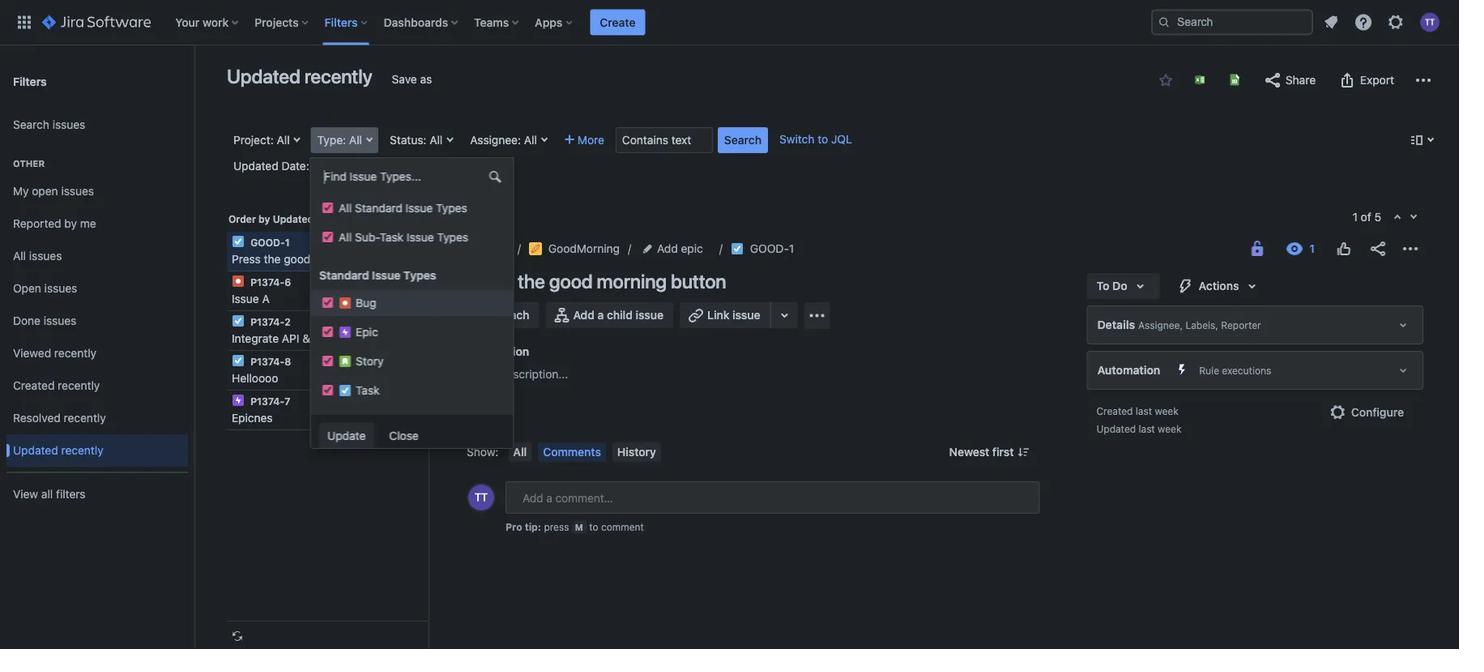 Task type: locate. For each thing, give the bounding box(es) containing it.
1 horizontal spatial the
[[518, 270, 545, 293]]

task image
[[232, 235, 245, 248]]

actions button
[[1167, 273, 1272, 299]]

1 vertical spatial add
[[573, 308, 595, 322]]

1 horizontal spatial by
[[259, 214, 270, 225]]

search up the other
[[13, 118, 49, 131]]

0 vertical spatial search
[[13, 118, 49, 131]]

1 horizontal spatial good
[[549, 270, 593, 293]]

morning
[[314, 252, 357, 266], [597, 270, 667, 293]]

task image up integrate at the bottom left of page
[[232, 314, 245, 327]]

status: all
[[390, 133, 443, 147]]

goodmorning image
[[529, 242, 542, 255]]

good-1 up link web pages and more icon on the right of page
[[750, 242, 794, 255]]

help image
[[1354, 13, 1374, 32]]

1 up link web pages and more icon on the right of page
[[789, 242, 794, 255]]

2 vertical spatial types
[[403, 269, 436, 282]]

a for description...
[[491, 367, 497, 381]]

your
[[175, 15, 200, 29]]

search button
[[718, 127, 768, 153]]

a down description
[[491, 367, 497, 381]]

0 horizontal spatial created
[[13, 379, 55, 392]]

p1374- up a
[[251, 276, 285, 288]]

1 horizontal spatial add
[[573, 308, 595, 322]]

banner
[[0, 0, 1459, 45]]

recently
[[304, 65, 372, 88], [54, 346, 97, 360], [58, 379, 100, 392], [64, 411, 106, 425], [61, 444, 103, 457]]

done issues
[[13, 314, 76, 327]]

search for search issues
[[13, 118, 49, 131]]

1 vertical spatial projects
[[467, 242, 510, 255]]

add inside button
[[573, 308, 595, 322]]

0 horizontal spatial small image
[[315, 214, 328, 227]]

created for created last week updated last week
[[1097, 405, 1133, 417]]

created last week updated last week
[[1097, 405, 1182, 434]]

task image left the good-1 link
[[731, 242, 744, 255]]

0 vertical spatial morning
[[314, 252, 357, 266]]

by left the me
[[64, 217, 77, 230]]

updated recently down resolved recently
[[13, 444, 103, 457]]

1 horizontal spatial press the good morning button
[[467, 270, 726, 293]]

&
[[302, 332, 310, 345]]

types down all sub-task issue types
[[403, 269, 436, 282]]

small image left the open in microsoft excel image
[[1160, 74, 1173, 87]]

add inside popup button
[[657, 242, 678, 255]]

issues for search issues
[[52, 118, 85, 131]]

attach button
[[467, 302, 539, 328]]

2 vertical spatial add
[[467, 367, 488, 381]]

integrate
[[232, 332, 279, 345]]

bug
[[355, 296, 376, 310]]

task down all standard issue types
[[379, 231, 403, 244]]

epicnes
[[232, 411, 273, 425]]

0 vertical spatial task
[[379, 231, 403, 244]]

1 vertical spatial the
[[518, 270, 545, 293]]

Search issues using keywords text field
[[616, 127, 713, 153]]

updated date: button
[[227, 153, 428, 179]]

0 horizontal spatial search
[[13, 118, 49, 131]]

sdk
[[314, 332, 336, 345]]

1 horizontal spatial filters
[[325, 15, 358, 29]]

recently down created recently link
[[64, 411, 106, 425]]

created down viewed at the bottom left of the page
[[13, 379, 55, 392]]

add a description...
[[467, 367, 568, 381]]

to do
[[1097, 279, 1128, 293]]

1 horizontal spatial issue
[[733, 308, 761, 322]]

save as
[[392, 73, 432, 86]]

add down description
[[467, 367, 488, 381]]

1 down the 'order by updated' link
[[285, 237, 290, 248]]

epic
[[681, 242, 703, 255]]

task image up the helloooo
[[232, 354, 245, 367]]

sub-
[[354, 231, 379, 244]]

1
[[1353, 210, 1358, 224], [285, 237, 290, 248], [789, 242, 794, 255]]

viewed recently
[[13, 346, 97, 360]]

the up p1374-6
[[264, 252, 281, 266]]

0 vertical spatial the
[[264, 252, 281, 266]]

1 horizontal spatial projects
[[467, 242, 510, 255]]

filters inside filters dropdown button
[[325, 15, 358, 29]]

by inside other group
[[64, 217, 77, 230]]

bug image
[[232, 275, 245, 288]]

projects for projects popup button
[[255, 15, 299, 29]]

issue down bug icon
[[232, 292, 259, 305]]

recently down resolved recently link
[[61, 444, 103, 457]]

details
[[1098, 318, 1135, 331]]

created for created recently
[[13, 379, 55, 392]]

actions image
[[1401, 239, 1421, 258]]

standard up sub-
[[354, 201, 402, 215]]

small image
[[1160, 74, 1173, 87], [315, 214, 328, 227]]

2 vertical spatial task image
[[232, 354, 245, 367]]

task down 'story'
[[355, 384, 379, 397]]

1 of 5
[[1353, 210, 1382, 224]]

updated recently
[[227, 65, 372, 88], [13, 444, 103, 457]]

small image inside the 'order by updated' link
[[315, 214, 328, 227]]

recently up created recently
[[54, 346, 97, 360]]

p1374-2
[[248, 316, 291, 327]]

2 horizontal spatial add
[[657, 242, 678, 255]]

0 vertical spatial updated recently
[[227, 65, 372, 88]]

1 vertical spatial good
[[549, 270, 593, 293]]

filters right projects popup button
[[325, 15, 358, 29]]

search issues link
[[6, 109, 188, 141]]

all up open
[[13, 249, 26, 263]]

1 vertical spatial updated recently
[[13, 444, 103, 457]]

0 horizontal spatial issue
[[636, 308, 664, 322]]

search image
[[1158, 16, 1171, 29]]

search for search
[[724, 133, 762, 147]]

projects for projects link
[[467, 242, 510, 255]]

good-1 down order by updated on the top left of the page
[[248, 237, 290, 248]]

by for order
[[259, 214, 270, 225]]

all standard issue types
[[338, 201, 467, 215]]

viewed
[[13, 346, 51, 360]]

story
[[355, 355, 383, 368]]

0 horizontal spatial a
[[491, 367, 497, 381]]

jira software image
[[42, 13, 151, 32], [42, 13, 151, 32]]

the down the goodmorning icon
[[518, 270, 545, 293]]

task image
[[731, 242, 744, 255], [232, 314, 245, 327], [232, 354, 245, 367]]

attach
[[494, 308, 530, 322]]

p1374- for issue a
[[251, 276, 285, 288]]

1 horizontal spatial a
[[598, 308, 604, 322]]

search inside 'button'
[[724, 133, 762, 147]]

search left switch
[[724, 133, 762, 147]]

1 vertical spatial to
[[589, 521, 598, 532]]

to right m
[[589, 521, 598, 532]]

0 horizontal spatial projects
[[255, 15, 299, 29]]

good- left copy link to issue image on the right of the page
[[750, 242, 789, 255]]

1 vertical spatial task
[[355, 384, 379, 397]]

1 left of
[[1353, 210, 1358, 224]]

1 vertical spatial search
[[724, 133, 762, 147]]

0 vertical spatial small image
[[1160, 74, 1173, 87]]

0 horizontal spatial press the good morning button
[[232, 252, 394, 266]]

Search field
[[1151, 9, 1314, 35]]

types down all standard issue types
[[437, 231, 468, 244]]

view all filters
[[13, 487, 86, 501]]

0 vertical spatial types
[[436, 201, 467, 215]]

issues up open issues
[[29, 249, 62, 263]]

project:
[[233, 133, 274, 147]]

press down task icon
[[232, 252, 261, 266]]

2 p1374- from the top
[[251, 316, 285, 327]]

add
[[657, 242, 678, 255], [573, 308, 595, 322], [467, 367, 488, 381]]

good down goodmorning link
[[549, 270, 593, 293]]

0 vertical spatial button
[[360, 252, 394, 266]]

0 horizontal spatial to
[[589, 521, 598, 532]]

issue right child on the top of page
[[636, 308, 664, 322]]

comments button
[[538, 442, 606, 462]]

button down epic on the left of the page
[[671, 270, 726, 293]]

issue
[[405, 201, 432, 215], [406, 231, 434, 244], [372, 269, 400, 282], [232, 292, 259, 305]]

0 vertical spatial filters
[[325, 15, 358, 29]]

1 vertical spatial press the good morning button
[[467, 270, 726, 293]]

issues for open issues
[[44, 282, 77, 295]]

open in microsoft excel image
[[1194, 73, 1207, 86]]

issues up viewed recently
[[44, 314, 76, 327]]

created inside created last week updated last week
[[1097, 405, 1133, 417]]

0 horizontal spatial add
[[467, 367, 488, 381]]

goodmorning
[[548, 242, 620, 255]]

details element
[[1087, 305, 1424, 344]]

configure
[[1351, 406, 1404, 419]]

1 vertical spatial filters
[[13, 74, 47, 88]]

p1374- up the helloooo
[[251, 356, 285, 367]]

menu bar
[[505, 442, 664, 462]]

press
[[544, 521, 569, 532]]

all inside other group
[[13, 249, 26, 263]]

switch to jql link
[[780, 132, 852, 146]]

0 vertical spatial to
[[818, 132, 828, 146]]

1 vertical spatial task image
[[232, 314, 245, 327]]

1 horizontal spatial press
[[467, 270, 514, 293]]

1 horizontal spatial updated recently
[[227, 65, 372, 88]]

morning up child on the top of page
[[597, 270, 667, 293]]

tip:
[[525, 521, 541, 532]]

add for add epic
[[657, 242, 678, 255]]

automation element
[[1087, 351, 1424, 390]]

created recently link
[[6, 370, 188, 402]]

next issue 'p1374-6' ( type 'j' ) image
[[1408, 211, 1421, 224]]

1 horizontal spatial good-1
[[750, 242, 794, 255]]

0 horizontal spatial good
[[284, 252, 311, 266]]

created inside other group
[[13, 379, 55, 392]]

0 horizontal spatial morning
[[314, 252, 357, 266]]

a left child on the top of page
[[598, 308, 604, 322]]

good- inside the good-1 link
[[750, 242, 789, 255]]

to left jql
[[818, 132, 828, 146]]

p1374-
[[251, 276, 285, 288], [251, 316, 285, 327], [251, 356, 285, 367], [251, 395, 285, 407]]

1 horizontal spatial button
[[671, 270, 726, 293]]

order by updated link
[[227, 209, 330, 229]]

0 vertical spatial a
[[598, 308, 604, 322]]

recently for updated recently link
[[61, 444, 103, 457]]

1 horizontal spatial search
[[724, 133, 762, 147]]

all right show:
[[513, 445, 527, 459]]

issues up my open issues
[[52, 118, 85, 131]]

press down projects link
[[467, 270, 514, 293]]

1 vertical spatial button
[[671, 270, 726, 293]]

order
[[229, 214, 256, 225]]

add left epic on the left of the page
[[657, 242, 678, 255]]

1 horizontal spatial good-
[[750, 242, 789, 255]]

add a child issue
[[573, 308, 664, 322]]

all
[[277, 133, 290, 147], [349, 133, 362, 147], [430, 133, 443, 147], [524, 133, 537, 147], [338, 201, 351, 215], [338, 231, 351, 244], [13, 249, 26, 263], [513, 445, 527, 459]]

add a child issue button
[[546, 302, 673, 328]]

integrate api & sdk
[[232, 332, 336, 345]]

None checkbox
[[322, 327, 333, 337]]

p1374- for epicnes
[[251, 395, 285, 407]]

epic
[[355, 325, 378, 339]]

1 vertical spatial press
[[467, 270, 514, 293]]

1 p1374- from the top
[[251, 276, 285, 288]]

recently down viewed recently link
[[58, 379, 100, 392]]

1 vertical spatial a
[[491, 367, 497, 381]]

1 horizontal spatial 1
[[789, 242, 794, 255]]

done
[[13, 314, 41, 327]]

0 vertical spatial projects
[[255, 15, 299, 29]]

8
[[285, 356, 291, 367]]

search
[[13, 118, 49, 131], [724, 133, 762, 147]]

work
[[203, 15, 229, 29]]

copy link to issue image
[[791, 241, 804, 254]]

description
[[467, 345, 529, 358]]

0 horizontal spatial press
[[232, 252, 261, 266]]

status:
[[390, 133, 427, 147]]

add for add a child issue
[[573, 308, 595, 322]]

close
[[389, 429, 418, 442]]

filters up 'search issues'
[[13, 74, 47, 88]]

button up standard issue types
[[360, 252, 394, 266]]

week
[[1155, 405, 1179, 417], [1158, 423, 1182, 434]]

issues right open
[[44, 282, 77, 295]]

updated down the automation
[[1097, 423, 1136, 434]]

add left child on the top of page
[[573, 308, 595, 322]]

0 vertical spatial created
[[13, 379, 55, 392]]

pro tip: press m to comment
[[506, 521, 644, 532]]

press
[[232, 252, 261, 266], [467, 270, 514, 293]]

1 vertical spatial morning
[[597, 270, 667, 293]]

p1374- up epicnes
[[251, 395, 285, 407]]

create button
[[590, 9, 645, 35]]

create
[[600, 15, 636, 29]]

morning down sub-
[[314, 252, 357, 266]]

small image right order by updated on the top left of the page
[[315, 214, 328, 227]]

press the good morning button up 6
[[232, 252, 394, 266]]

created down the automation
[[1097, 405, 1133, 417]]

task image for integrate api & sdk
[[232, 314, 245, 327]]

1 vertical spatial small image
[[315, 214, 328, 227]]

0 horizontal spatial filters
[[13, 74, 47, 88]]

a inside add a child issue button
[[598, 308, 604, 322]]

by
[[259, 214, 270, 225], [64, 217, 77, 230]]

apps
[[535, 15, 563, 29]]

projects link
[[467, 239, 510, 258]]

0 horizontal spatial good-
[[251, 237, 285, 248]]

None checkbox
[[322, 203, 333, 213], [322, 232, 333, 242], [322, 297, 333, 308], [322, 356, 333, 366], [322, 385, 333, 395], [322, 203, 333, 213], [322, 232, 333, 242], [322, 297, 333, 308], [322, 356, 333, 366], [322, 385, 333, 395]]

2 issue from the left
[[733, 308, 761, 322]]

None submit
[[319, 423, 373, 449]]

good- down order by updated on the top left of the page
[[251, 237, 285, 248]]

viewed recently link
[[6, 337, 188, 370]]

4 p1374- from the top
[[251, 395, 285, 407]]

all up updated date: at the left
[[277, 133, 290, 147]]

reported by me
[[13, 217, 96, 230]]

issue right link
[[733, 308, 761, 322]]

0 horizontal spatial by
[[64, 217, 77, 230]]

0 vertical spatial add
[[657, 242, 678, 255]]

api
[[282, 332, 299, 345]]

1 horizontal spatial to
[[818, 132, 828, 146]]

types down find issue types... field at top left
[[436, 201, 467, 215]]

3 p1374- from the top
[[251, 356, 285, 367]]

resolved
[[13, 411, 61, 425]]

press the good morning button down goodmorning
[[467, 270, 726, 293]]

Find Issue Types... field
[[319, 165, 505, 188]]

1 vertical spatial types
[[437, 231, 468, 244]]

updated recently down projects popup button
[[227, 65, 372, 88]]

by right order
[[259, 214, 270, 225]]

0 horizontal spatial updated recently
[[13, 444, 103, 457]]

2
[[285, 316, 291, 327]]

to do button
[[1087, 273, 1160, 299]]

updated inside created last week updated last week
[[1097, 423, 1136, 434]]

1 horizontal spatial morning
[[597, 270, 667, 293]]

issues for done issues
[[44, 314, 76, 327]]

profile image of terry turtle image
[[468, 485, 494, 511]]

p1374- up integrate at the bottom left of page
[[251, 316, 285, 327]]

comments
[[543, 445, 601, 459]]

recently for resolved recently link
[[64, 411, 106, 425]]

0 vertical spatial good
[[284, 252, 311, 266]]

good up 6
[[284, 252, 311, 266]]

0 horizontal spatial button
[[360, 252, 394, 266]]

standard up the bug
[[319, 269, 369, 282]]

vote options: no one has voted for this issue yet. image
[[1335, 239, 1354, 258]]

projects right work
[[255, 15, 299, 29]]

0 vertical spatial week
[[1155, 405, 1179, 417]]

updated down project:
[[233, 159, 279, 173]]

child
[[607, 308, 633, 322]]

the
[[264, 252, 281, 266], [518, 270, 545, 293]]

1 issue from the left
[[636, 308, 664, 322]]

open issues
[[13, 282, 77, 295]]

1 vertical spatial created
[[1097, 405, 1133, 417]]

0 horizontal spatial the
[[264, 252, 281, 266]]

primary element
[[10, 0, 1151, 45]]

recently down filters dropdown button
[[304, 65, 372, 88]]

p1374- for integrate api & sdk
[[251, 316, 285, 327]]

projects left the goodmorning icon
[[467, 242, 510, 255]]

m
[[575, 522, 583, 532]]

last
[[1136, 405, 1152, 417], [1139, 423, 1155, 434]]

sidebar navigation image
[[177, 65, 212, 97]]

projects inside popup button
[[255, 15, 299, 29]]

history button
[[613, 442, 661, 462]]

updated right order
[[273, 214, 314, 225]]

good-1
[[248, 237, 290, 248], [750, 242, 794, 255]]

none checkbox inside standard issue types element
[[322, 327, 333, 337]]

updated down resolved
[[13, 444, 58, 457]]

1 horizontal spatial created
[[1097, 405, 1133, 417]]

history
[[617, 445, 656, 459]]

updated recently inside updated recently link
[[13, 444, 103, 457]]

do
[[1113, 279, 1128, 293]]



Task type: vqa. For each thing, say whether or not it's contained in the screenshot.
Notifications icon
yes



Task type: describe. For each thing, give the bounding box(es) containing it.
add epic button
[[639, 239, 708, 258]]

search issues
[[13, 118, 85, 131]]

issue a
[[232, 292, 270, 305]]

a for child
[[598, 308, 604, 322]]

0 vertical spatial press
[[232, 252, 261, 266]]

assignee,
[[1139, 319, 1183, 331]]

p1374- for helloooo
[[251, 356, 285, 367]]

me
[[80, 217, 96, 230]]

save as button
[[384, 66, 440, 92]]

all right type:
[[349, 133, 362, 147]]

save
[[392, 73, 417, 86]]

export
[[1360, 73, 1395, 87]]

0 vertical spatial task image
[[731, 242, 744, 255]]

by for reported
[[64, 217, 77, 230]]

switch to jql
[[780, 132, 852, 146]]

to
[[1097, 279, 1110, 293]]

issues right open in the top of the page
[[61, 184, 94, 198]]

open issues link
[[6, 272, 188, 305]]

description...
[[500, 367, 568, 381]]

not available - this is the first issue image
[[1391, 211, 1404, 224]]

appswitcher icon image
[[15, 13, 34, 32]]

resolved recently
[[13, 411, 106, 425]]

add for add a description...
[[467, 367, 488, 381]]

1 vertical spatial week
[[1158, 423, 1182, 434]]

done issues link
[[6, 305, 188, 337]]

more button
[[558, 127, 611, 153]]

issue down find issue types... field at top left
[[405, 201, 432, 215]]

epic image
[[232, 394, 245, 407]]

configure link
[[1319, 399, 1414, 425]]

show:
[[467, 445, 499, 459]]

6
[[285, 276, 291, 288]]

created recently
[[13, 379, 100, 392]]

0 horizontal spatial good-1
[[248, 237, 290, 248]]

0 vertical spatial last
[[1136, 405, 1152, 417]]

apps button
[[530, 9, 579, 35]]

other group
[[6, 141, 188, 472]]

all issues
[[13, 249, 62, 263]]

standard issue types element
[[311, 290, 513, 405]]

add app image
[[808, 306, 827, 325]]

1 vertical spatial last
[[1139, 423, 1155, 434]]

link web pages and more image
[[775, 305, 795, 325]]

issues for all issues
[[29, 249, 62, 263]]

open in google sheets image
[[1228, 73, 1241, 86]]

updated date:
[[233, 159, 309, 173]]

link issue button
[[680, 302, 772, 328]]

all sub-task issue types
[[338, 231, 468, 244]]

of
[[1361, 210, 1372, 224]]

share image
[[1369, 239, 1388, 258]]

issue up the bug
[[372, 269, 400, 282]]

all inside button
[[513, 445, 527, 459]]

issue inside button
[[733, 308, 761, 322]]

0 horizontal spatial 1
[[285, 237, 290, 248]]

newest
[[949, 445, 990, 459]]

0 vertical spatial standard
[[354, 201, 402, 215]]

export button
[[1330, 67, 1403, 93]]

issue inside button
[[636, 308, 664, 322]]

good-1 link
[[750, 239, 794, 258]]

notifications image
[[1322, 13, 1341, 32]]

resolved recently link
[[6, 402, 188, 434]]

projects button
[[250, 9, 315, 35]]

add epic
[[657, 242, 703, 255]]

my open issues
[[13, 184, 94, 198]]

rule executions
[[1200, 365, 1272, 376]]

settings image
[[1386, 13, 1406, 32]]

0 vertical spatial press the good morning button
[[232, 252, 394, 266]]

newest first image
[[1017, 446, 1030, 459]]

automation
[[1098, 363, 1161, 377]]

type: all
[[317, 133, 362, 147]]

other
[[13, 158, 45, 169]]

newest first
[[949, 445, 1014, 459]]

all right status:
[[430, 133, 443, 147]]

close link
[[381, 424, 426, 450]]

updated down projects popup button
[[227, 65, 300, 88]]

5
[[1375, 210, 1382, 224]]

dashboards button
[[379, 9, 464, 35]]

all down the updated date: dropdown button
[[338, 201, 351, 215]]

more
[[578, 133, 604, 147]]

Add a comment… field
[[506, 481, 1040, 514]]

remove criteria image
[[408, 159, 421, 172]]

p1374-8
[[248, 356, 291, 367]]

standard issue types
[[319, 269, 436, 282]]

all right assignee:
[[524, 133, 537, 147]]

my open issues link
[[6, 175, 188, 207]]

banner containing your work
[[0, 0, 1459, 45]]

type:
[[317, 133, 346, 147]]

share
[[1286, 73, 1316, 87]]

updated inside other group
[[13, 444, 58, 457]]

filters
[[56, 487, 86, 501]]

default image
[[488, 170, 501, 183]]

1 horizontal spatial small image
[[1160, 74, 1173, 87]]

project: all
[[233, 133, 290, 147]]

updated inside dropdown button
[[233, 159, 279, 173]]

task inside standard issue types element
[[355, 384, 379, 397]]

your profile and settings image
[[1421, 13, 1440, 32]]

p1374-7
[[248, 395, 290, 407]]

labels,
[[1186, 319, 1219, 331]]

1 vertical spatial standard
[[319, 269, 369, 282]]

menu bar containing all
[[505, 442, 664, 462]]

dashboards
[[384, 15, 448, 29]]

all button
[[508, 442, 532, 462]]

recently for created recently link
[[58, 379, 100, 392]]

your work
[[175, 15, 229, 29]]

recently for viewed recently link
[[54, 346, 97, 360]]

newest first button
[[940, 442, 1040, 462]]

all issues link
[[6, 240, 188, 272]]

2 horizontal spatial 1
[[1353, 210, 1358, 224]]

helloooo
[[232, 372, 278, 385]]

rule
[[1200, 365, 1220, 376]]

teams button
[[469, 9, 525, 35]]

link issue
[[707, 308, 761, 322]]

assignee:
[[470, 133, 521, 147]]

task image for helloooo
[[232, 354, 245, 367]]

filters button
[[320, 9, 374, 35]]

view
[[13, 487, 38, 501]]

issue down all standard issue types
[[406, 231, 434, 244]]

p1374-6
[[248, 276, 291, 288]]

all left sub-
[[338, 231, 351, 244]]

details assignee, labels, reporter
[[1098, 318, 1261, 331]]



